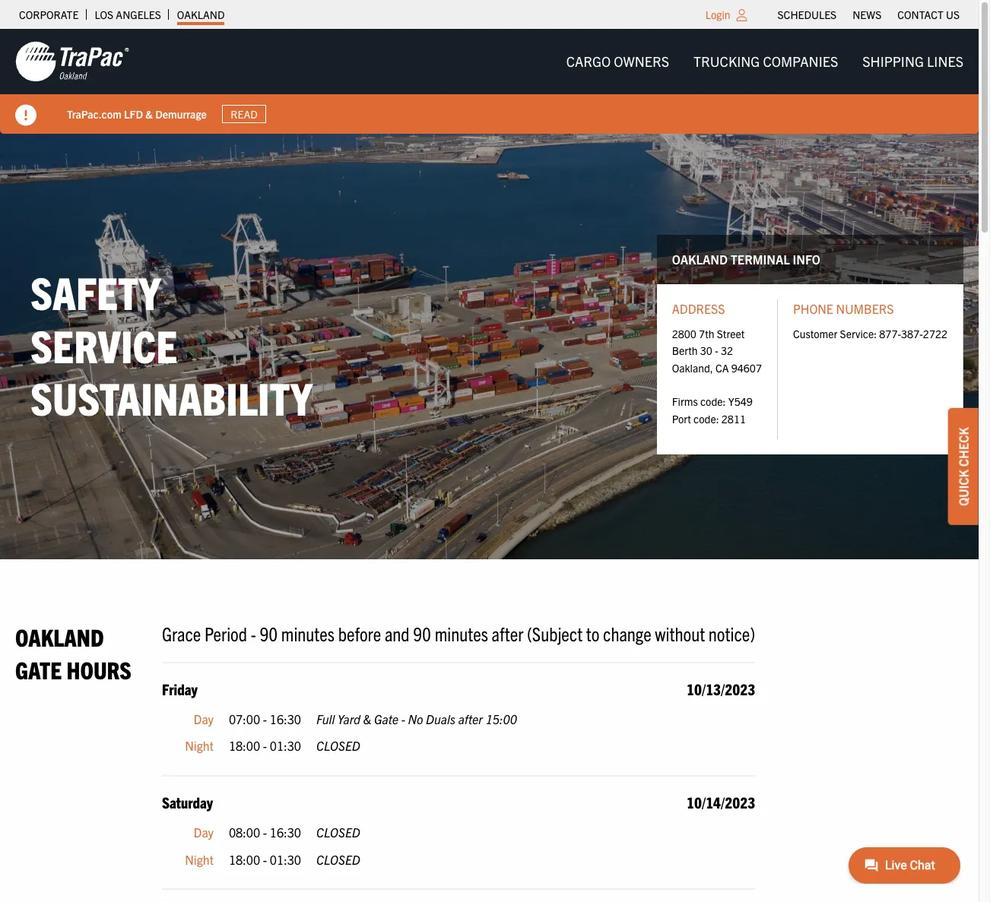 Task type: vqa. For each thing, say whether or not it's contained in the screenshot.
Lloyds inside the Steamship Line : ONE Lloyds Code : 9321237
no



Task type: locate. For each thing, give the bounding box(es) containing it.
day down saturday
[[194, 825, 214, 840]]

2 01:30 from the top
[[270, 852, 301, 867]]

night for saturday
[[185, 852, 214, 867]]

oakland for oakland gate hours
[[15, 622, 104, 652]]

15:00
[[486, 712, 517, 727]]

2800 7th street berth 30 - 32 oakland, ca 94607
[[672, 327, 762, 375]]

90
[[260, 621, 278, 646], [413, 621, 431, 646]]

lines
[[927, 52, 964, 70]]

code: up 2811
[[700, 395, 726, 409]]

quick check link
[[948, 408, 979, 525]]

01:30 down 08:00 - 16:30
[[270, 852, 301, 867]]

16:30
[[270, 712, 301, 727], [270, 825, 301, 840]]

1 day from the top
[[194, 712, 214, 727]]

oakland up address
[[672, 251, 728, 267]]

lfd
[[124, 107, 143, 121]]

1 vertical spatial 18:00 - 01:30
[[229, 852, 301, 867]]

1 vertical spatial &
[[363, 712, 371, 727]]

01:30 for friday
[[270, 739, 301, 754]]

los
[[95, 8, 113, 21]]

1 vertical spatial after
[[458, 712, 483, 727]]

gate left no
[[374, 712, 399, 727]]

grace
[[162, 621, 201, 646]]

minutes right and
[[435, 621, 488, 646]]

2811
[[722, 412, 746, 426]]

night down saturday
[[185, 852, 214, 867]]

contact us link
[[898, 4, 960, 25]]

code: right port
[[694, 412, 719, 426]]

- down 08:00 - 16:30
[[263, 852, 267, 867]]

trucking companies
[[694, 52, 838, 70]]

code:
[[700, 395, 726, 409], [694, 412, 719, 426]]

01:30 down 07:00 - 16:30
[[270, 739, 301, 754]]

1 16:30 from the top
[[270, 712, 301, 727]]

0 horizontal spatial &
[[146, 107, 153, 121]]

1 vertical spatial 01:30
[[270, 852, 301, 867]]

closed
[[316, 739, 360, 754], [316, 825, 360, 840], [316, 852, 360, 867]]

1 18:00 - 01:30 from the top
[[229, 739, 301, 754]]

- right period
[[251, 621, 256, 646]]

address
[[672, 301, 725, 317]]

0 horizontal spatial minutes
[[281, 621, 335, 646]]

banner
[[0, 29, 990, 134]]

oakland gate hours
[[15, 622, 131, 685]]

0 vertical spatial 18:00
[[229, 739, 260, 754]]

quick check
[[956, 427, 971, 506]]

terminal
[[731, 251, 790, 267]]

- right 08:00
[[263, 825, 267, 840]]

oakland image
[[15, 40, 129, 83]]

1 night from the top
[[185, 739, 214, 754]]

1 vertical spatial 18:00
[[229, 852, 260, 867]]

companies
[[763, 52, 838, 70]]

trucking companies link
[[681, 46, 850, 77]]

menu bar up shipping
[[770, 4, 968, 25]]

login link
[[706, 8, 730, 21]]

0 vertical spatial &
[[146, 107, 153, 121]]

16:30 left the full
[[270, 712, 301, 727]]

night up saturday
[[185, 739, 214, 754]]

gate left hours
[[15, 655, 62, 685]]

port
[[672, 412, 691, 426]]

1 horizontal spatial minutes
[[435, 621, 488, 646]]

contact us
[[898, 8, 960, 21]]

0 vertical spatial day
[[194, 712, 214, 727]]

2 18:00 from the top
[[229, 852, 260, 867]]

night
[[185, 739, 214, 754], [185, 852, 214, 867]]

2 16:30 from the top
[[270, 825, 301, 840]]

2722
[[923, 327, 948, 341]]

0 vertical spatial night
[[185, 739, 214, 754]]

owners
[[614, 52, 669, 70]]

0 vertical spatial 18:00 - 01:30
[[229, 739, 301, 754]]

oakland inside oakland gate hours
[[15, 622, 104, 652]]

7th
[[699, 327, 714, 341]]

after left (subject
[[492, 621, 523, 646]]

2 18:00 - 01:30 from the top
[[229, 852, 301, 867]]

1 horizontal spatial oakland
[[177, 8, 225, 21]]

oakland up hours
[[15, 622, 104, 652]]

1 vertical spatial oakland
[[672, 251, 728, 267]]

1 horizontal spatial after
[[492, 621, 523, 646]]

minutes left before at the left
[[281, 621, 335, 646]]

90 right period
[[260, 621, 278, 646]]

1 vertical spatial day
[[194, 825, 214, 840]]

16:30 for saturday
[[270, 825, 301, 840]]

cargo owners
[[566, 52, 669, 70]]

1 vertical spatial closed
[[316, 825, 360, 840]]

corporate link
[[19, 4, 79, 25]]

oakland right angeles
[[177, 8, 225, 21]]

menu bar down light icon
[[554, 46, 976, 77]]

2 horizontal spatial oakland
[[672, 251, 728, 267]]

18:00 - 01:30 down 07:00 - 16:30
[[229, 739, 301, 754]]

0 vertical spatial closed
[[316, 739, 360, 754]]

3 closed from the top
[[316, 852, 360, 867]]

2 vertical spatial closed
[[316, 852, 360, 867]]

notice)
[[709, 621, 755, 646]]

0 horizontal spatial oakland
[[15, 622, 104, 652]]

18:00 - 01:30 down 08:00 - 16:30
[[229, 852, 301, 867]]

after right duals
[[458, 712, 483, 727]]

without
[[655, 621, 705, 646]]

2 closed from the top
[[316, 825, 360, 840]]

18:00 down 07:00
[[229, 739, 260, 754]]

& right yard
[[363, 712, 371, 727]]

closed for saturday
[[316, 852, 360, 867]]

2 night from the top
[[185, 852, 214, 867]]

0 vertical spatial after
[[492, 621, 523, 646]]

18:00 down 08:00
[[229, 852, 260, 867]]

1 horizontal spatial &
[[363, 712, 371, 727]]

07:00 - 16:30
[[229, 712, 301, 727]]

menu bar
[[770, 4, 968, 25], [554, 46, 976, 77]]

customer service: 877-387-2722
[[793, 327, 948, 341]]

customer
[[793, 327, 838, 341]]

gate
[[15, 655, 62, 685], [374, 712, 399, 727]]

1 18:00 from the top
[[229, 739, 260, 754]]

2 minutes from the left
[[435, 621, 488, 646]]

18:00 for friday
[[229, 739, 260, 754]]

day
[[194, 712, 214, 727], [194, 825, 214, 840]]

1 vertical spatial menu bar
[[554, 46, 976, 77]]

day down friday
[[194, 712, 214, 727]]

y549
[[728, 395, 753, 409]]

0 vertical spatial menu bar
[[770, 4, 968, 25]]

90 right and
[[413, 621, 431, 646]]

0 vertical spatial 16:30
[[270, 712, 301, 727]]

& right lfd
[[146, 107, 153, 121]]

-
[[715, 344, 718, 358], [251, 621, 256, 646], [263, 712, 267, 727], [401, 712, 405, 727], [263, 739, 267, 754], [263, 825, 267, 840], [263, 852, 267, 867]]

1 closed from the top
[[316, 739, 360, 754]]

numbers
[[836, 301, 894, 317]]

1 horizontal spatial 90
[[413, 621, 431, 646]]

no
[[408, 712, 423, 727]]

0 vertical spatial 01:30
[[270, 739, 301, 754]]

&
[[146, 107, 153, 121], [363, 712, 371, 727]]

- right the 30 in the top right of the page
[[715, 344, 718, 358]]

16:30 for friday
[[270, 712, 301, 727]]

quick
[[956, 469, 971, 506]]

0 horizontal spatial 90
[[260, 621, 278, 646]]

trapac.com lfd & demurrage
[[67, 107, 207, 121]]

oakland terminal info
[[672, 251, 820, 267]]

1 vertical spatial 16:30
[[270, 825, 301, 840]]

(subject
[[527, 621, 583, 646]]

0 vertical spatial gate
[[15, 655, 62, 685]]

0 horizontal spatial gate
[[15, 655, 62, 685]]

schedules link
[[778, 4, 837, 25]]

full
[[316, 712, 335, 727]]

menu bar containing schedules
[[770, 4, 968, 25]]

oakland
[[177, 8, 225, 21], [672, 251, 728, 267], [15, 622, 104, 652]]

2 day from the top
[[194, 825, 214, 840]]

minutes
[[281, 621, 335, 646], [435, 621, 488, 646]]

0 vertical spatial oakland
[[177, 8, 225, 21]]

after
[[492, 621, 523, 646], [458, 712, 483, 727]]

1 vertical spatial night
[[185, 852, 214, 867]]

16:30 right 08:00
[[270, 825, 301, 840]]

info
[[793, 251, 820, 267]]

1 vertical spatial gate
[[374, 712, 399, 727]]

1 01:30 from the top
[[270, 739, 301, 754]]

2 vertical spatial oakland
[[15, 622, 104, 652]]

saturday
[[162, 793, 213, 812]]

18:00
[[229, 739, 260, 754], [229, 852, 260, 867]]

cargo owners link
[[554, 46, 681, 77]]

18:00 for saturday
[[229, 852, 260, 867]]

banner containing cargo owners
[[0, 29, 990, 134]]



Task type: describe. For each thing, give the bounding box(es) containing it.
to
[[586, 621, 600, 646]]

- inside 2800 7th street berth 30 - 32 oakland, ca 94607
[[715, 344, 718, 358]]

cargo
[[566, 52, 611, 70]]

angeles
[[116, 8, 161, 21]]

2800
[[672, 327, 697, 341]]

1 minutes from the left
[[281, 621, 335, 646]]

01:30 for saturday
[[270, 852, 301, 867]]

08:00
[[229, 825, 260, 840]]

duals
[[426, 712, 456, 727]]

1 vertical spatial code:
[[694, 412, 719, 426]]

light image
[[737, 9, 747, 21]]

day for saturday
[[194, 825, 214, 840]]

safety
[[30, 264, 161, 319]]

check
[[956, 427, 971, 467]]

877-
[[879, 327, 901, 341]]

0 vertical spatial code:
[[700, 395, 726, 409]]

schedules
[[778, 8, 837, 21]]

before
[[338, 621, 381, 646]]

firms
[[672, 395, 698, 409]]

10/13/2023
[[687, 680, 755, 699]]

berth
[[672, 344, 698, 358]]

08:00 - 16:30
[[229, 825, 301, 840]]

menu bar containing cargo owners
[[554, 46, 976, 77]]

387-
[[901, 327, 923, 341]]

news
[[853, 8, 882, 21]]

- right 07:00
[[263, 712, 267, 727]]

ca
[[716, 361, 729, 375]]

yard
[[338, 712, 361, 727]]

2 90 from the left
[[413, 621, 431, 646]]

shipping lines
[[863, 52, 964, 70]]

street
[[717, 327, 745, 341]]

night for friday
[[185, 739, 214, 754]]

firms code:  y549 port code:  2811
[[672, 395, 753, 426]]

07:00
[[229, 712, 260, 727]]

and
[[385, 621, 410, 646]]

day for friday
[[194, 712, 214, 727]]

& for gate
[[363, 712, 371, 727]]

solid image
[[15, 105, 37, 126]]

news link
[[853, 4, 882, 25]]

phone
[[793, 301, 833, 317]]

32
[[721, 344, 733, 358]]

closed for friday
[[316, 739, 360, 754]]

period
[[205, 621, 247, 646]]

0 horizontal spatial after
[[458, 712, 483, 727]]

trapac.com
[[67, 107, 122, 121]]

oakland for oakland
[[177, 8, 225, 21]]

us
[[946, 8, 960, 21]]

grace period - 90 minutes before and 90 minutes after (subject to change without notice)
[[162, 621, 755, 646]]

contact
[[898, 8, 944, 21]]

18:00 - 01:30 for friday
[[229, 739, 301, 754]]

- down 07:00 - 16:30
[[263, 739, 267, 754]]

hours
[[67, 655, 131, 685]]

shipping
[[863, 52, 924, 70]]

phone numbers
[[793, 301, 894, 317]]

full yard & gate - no duals after 15:00
[[316, 712, 517, 727]]

gate inside oakland gate hours
[[15, 655, 62, 685]]

trucking
[[694, 52, 760, 70]]

read link
[[222, 105, 266, 123]]

10/14/2023
[[687, 793, 755, 812]]

friday
[[162, 680, 198, 699]]

safety service sustainability
[[30, 264, 312, 425]]

demurrage
[[155, 107, 207, 121]]

18:00 - 01:30 for saturday
[[229, 852, 301, 867]]

- left no
[[401, 712, 405, 727]]

los angeles
[[95, 8, 161, 21]]

1 90 from the left
[[260, 621, 278, 646]]

corporate
[[19, 8, 79, 21]]

read
[[231, 107, 258, 121]]

login
[[706, 8, 730, 21]]

shipping lines link
[[850, 46, 976, 77]]

& for demurrage
[[146, 107, 153, 121]]

service
[[30, 317, 178, 372]]

sustainability
[[30, 370, 312, 425]]

change
[[603, 621, 651, 646]]

1 horizontal spatial gate
[[374, 712, 399, 727]]

los angeles link
[[95, 4, 161, 25]]

94607
[[731, 361, 762, 375]]

30
[[700, 344, 712, 358]]

service:
[[840, 327, 877, 341]]

oakland for oakland terminal info
[[672, 251, 728, 267]]

oakland link
[[177, 4, 225, 25]]

oakland,
[[672, 361, 713, 375]]



